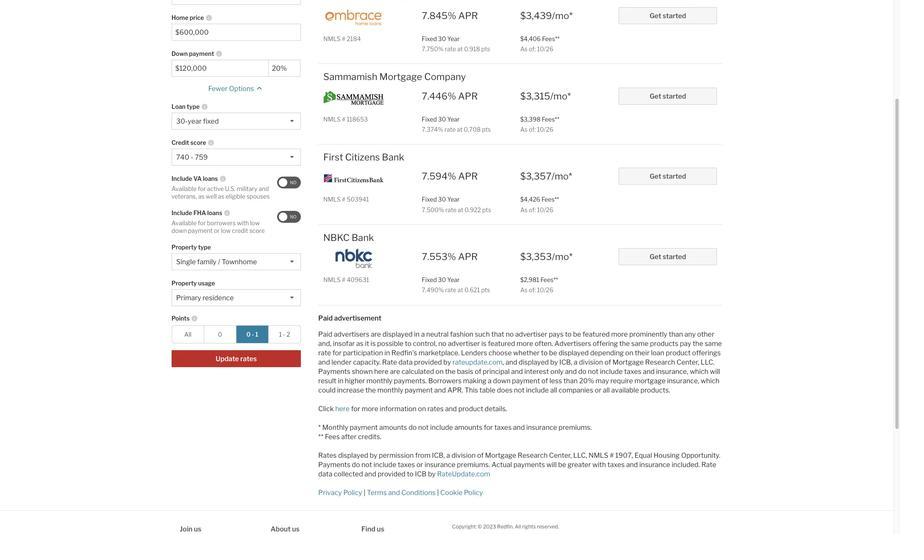 Task type: describe. For each thing, give the bounding box(es) containing it.
update rates
[[216, 356, 257, 364]]

table
[[480, 387, 496, 395]]

of: for $3,353
[[529, 287, 536, 294]]

©
[[478, 524, 483, 530]]

/mo* for $3,357
[[552, 171, 573, 182]]

apr for 7.594 % apr
[[459, 171, 478, 182]]

the up borrowers
[[445, 368, 456, 376]]

rates inside button
[[241, 356, 257, 364]]

1 horizontal spatial advertiser
[[516, 331, 548, 339]]

require
[[611, 377, 634, 385]]

# for nbkc
[[342, 277, 346, 284]]

payment down payments.
[[405, 387, 433, 395]]

not up 20%
[[588, 368, 599, 376]]

$2,981 fees** as of: 10/26
[[521, 277, 559, 294]]

fixed 30 year 7.750 % rate at 0.918 pts
[[422, 35, 491, 53]]

property type
[[172, 244, 211, 251]]

/mo* for $3,353
[[552, 252, 573, 263]]

started for $3,439 /mo*
[[663, 12, 687, 20]]

# for first
[[342, 196, 346, 203]]

0.708
[[464, 126, 481, 133]]

0 horizontal spatial more
[[362, 405, 379, 413]]

10/26 for $3,353
[[538, 287, 554, 294]]

1 - 2
[[279, 331, 290, 339]]

us for join us
[[194, 526, 202, 534]]

fees** for $3,315
[[542, 116, 560, 123]]

option group containing all
[[172, 326, 301, 344]]

paid for paid advertisement
[[319, 315, 333, 323]]

rate inside paid advertisers are displayed in a neutral fashion such that no advertiser pays to be featured more prominently than any other and, insofar as it is possible to control, no advertiser is featured more often. advertisers offering the same products pay the same rate for participation in redfin's marketplace. lenders choose whether to be displayed depending on their loan product offerings and lender capacity. rate data provided by
[[383, 359, 397, 367]]

loans for include va loans
[[203, 175, 218, 183]]

10/26 for $3,439
[[538, 45, 554, 53]]

- for 1
[[283, 331, 286, 339]]

2023
[[484, 524, 496, 530]]

get started for $3,353 /mo*
[[650, 253, 687, 261]]

that
[[492, 331, 505, 339]]

icb, inside ", and displayed by icb, a division of mortgage research center, llc. payments shown here are calculated on the basis of principal and interest only and do not include taxes and insurance, which will result in higher monthly payments. borrowers making a down payment of less than 20% may require mortgage insurance, which could increase the monthly payment and apr. this table does not include all companies or all available products."
[[560, 359, 573, 367]]

conditions
[[402, 489, 436, 497]]

copyright: © 2023 redfin. all rights reserved.
[[453, 524, 560, 530]]

and down borrowers
[[435, 387, 446, 395]]

# for sammamish
[[342, 116, 346, 123]]

fixed for 7.845
[[422, 35, 437, 42]]

sammamish mortgage company
[[324, 71, 466, 82]]

30 for 7.594
[[439, 196, 446, 203]]

va
[[194, 175, 202, 183]]

a down advertisers
[[574, 359, 578, 367]]

not right the 'does'
[[514, 387, 525, 395]]

and right ,
[[506, 359, 518, 367]]

get for $3,357 /mo*
[[650, 173, 662, 181]]

paid advertisement
[[319, 315, 382, 323]]

for right the here link
[[351, 405, 361, 413]]

2 | from the left
[[438, 489, 439, 497]]

displayed up possible
[[383, 331, 413, 339]]

credit
[[232, 227, 248, 234]]

provided inside rates displayed by permission from icb, a division of mortgage research center, llc, nmls # 1907, equal housing opportunity. payments do not include taxes or insurance premiums. actual payments will be greater with taxes and insurance included. rate data collected and provided to icb by
[[378, 471, 406, 479]]

10/26 for $3,315
[[538, 126, 554, 133]]

or inside available for borrowers with low down payment or low credit score
[[214, 227, 220, 234]]

do inside ", and displayed by icb, a division of mortgage research center, llc. payments shown here are calculated on the basis of principal and interest only and do not include taxes and insurance, which will result in higher monthly payments. borrowers making a down payment of less than 20% may require mortgage insurance, which could increase the monthly payment and apr. this table does not include all companies or all available products."
[[579, 368, 587, 376]]

All radio
[[172, 326, 204, 344]]

0 vertical spatial insurance,
[[657, 368, 689, 376]]

1 vertical spatial bank
[[352, 232, 374, 243]]

the down any
[[693, 340, 704, 348]]

pts for 7.553 % apr
[[482, 287, 491, 294]]

payments inside rates displayed by permission from icb, a division of mortgage research center, llc, nmls # 1907, equal housing opportunity. payments do not include taxes or insurance premiums. actual payments will be greater with taxes and insurance included. rate data collected and provided to icb by
[[319, 461, 351, 469]]

such
[[475, 331, 490, 339]]

do inside the * monthly payment amounts do not include amounts for taxes and insurance premiums. ** fees after credits.
[[409, 424, 417, 432]]

does
[[497, 387, 513, 395]]

research inside ", and displayed by icb, a division of mortgage research center, llc. payments shown here are calculated on the basis of principal and interest only and do not include taxes and insurance, which will result in higher monthly payments. borrowers making a down payment of less than 20% may require mortgage insurance, which could increase the monthly payment and apr. this table does not include all companies or all available products."
[[646, 359, 676, 367]]

and inside the * monthly payment amounts do not include amounts for taxes and insurance premiums. ** fees after credits.
[[514, 424, 525, 432]]

us for find us
[[377, 526, 385, 534]]

pts for 7.845 % apr
[[482, 45, 491, 53]]

% up fixed 30 year 7.490 % rate at 0.621 pts
[[448, 252, 456, 263]]

started for $3,357 /mo*
[[663, 173, 687, 181]]

icb
[[415, 471, 427, 479]]

products
[[651, 340, 679, 348]]

active
[[207, 185, 224, 193]]

0 horizontal spatial here
[[336, 405, 350, 413]]

veterans,
[[172, 193, 197, 200]]

capacity.
[[353, 359, 381, 367]]

permission
[[379, 452, 414, 460]]

at for 7.845
[[458, 45, 463, 53]]

payment inside the * monthly payment amounts do not include amounts for taxes and insurance premiums. ** fees after credits.
[[350, 424, 378, 432]]

0 horizontal spatial insurance
[[425, 461, 456, 469]]

include va loans
[[172, 175, 218, 183]]

as inside paid advertisers are displayed in a neutral fashion such that no advertiser pays to be featured more prominently than any other and, insofar as it is possible to control, no advertiser is featured more often. advertisers offering the same products pay the same rate for participation in redfin's marketplace. lenders choose whether to be displayed depending on their loan product offerings and lender capacity. rate data provided by
[[357, 340, 364, 348]]

fixed for 7.594
[[422, 196, 437, 203]]

fha
[[194, 210, 206, 217]]

for inside paid advertisers are displayed in a neutral fashion such that no advertiser pays to be featured more prominently than any other and, insofar as it is possible to control, no advertiser is featured more often. advertisers offering the same products pay the same rate for participation in redfin's marketplace. lenders choose whether to be displayed depending on their loan product offerings and lender capacity. rate data provided by
[[333, 349, 342, 357]]

offering
[[593, 340, 619, 348]]

increase
[[337, 387, 364, 395]]

, and displayed by icb, a division of mortgage research center, llc. payments shown here are calculated on the basis of principal and interest only and do not include taxes and insurance, which will result in higher monthly payments. borrowers making a down payment of less than 20% may require mortgage insurance, which could increase the monthly payment and apr. this table does not include all companies or all available products.
[[319, 359, 721, 395]]

nmls for nbkc bank
[[324, 277, 341, 284]]

payments inside ", and displayed by icb, a division of mortgage research center, llc. payments shown here are calculated on the basis of principal and interest only and do not include taxes and insurance, which will result in higher monthly payments. borrowers making a down payment of less than 20% may require mortgage insurance, which could increase the monthly payment and apr. this table does not include all companies or all available products."
[[319, 368, 351, 376]]

1 inside radio
[[279, 331, 282, 339]]

and up mortgage
[[644, 368, 655, 376]]

rate for 7.446
[[445, 126, 456, 133]]

nmls inside rates displayed by permission from icb, a division of mortgage research center, llc, nmls # 1907, equal housing opportunity. payments do not include taxes or insurance premiums. actual payments will be greater with taxes and insurance included. rate data collected and provided to icb by
[[589, 452, 609, 460]]

to up the redfin's
[[405, 340, 412, 348]]

collected
[[334, 471, 363, 479]]

may
[[596, 377, 610, 385]]

advertisers
[[555, 340, 592, 348]]

1 vertical spatial rates
[[428, 405, 444, 413]]

taxes down 1907,
[[608, 461, 625, 469]]

redfin's
[[392, 349, 418, 357]]

loans for include fha loans
[[207, 210, 222, 217]]

join
[[180, 526, 193, 534]]

payment right 'down'
[[189, 50, 214, 57]]

and right terms
[[389, 489, 400, 497]]

0 horizontal spatial advertiser
[[448, 340, 480, 348]]

118653
[[347, 116, 368, 123]]

actual
[[492, 461, 513, 469]]

not inside rates displayed by permission from icb, a division of mortgage research center, llc, nmls # 1907, equal housing opportunity. payments do not include taxes or insurance premiums. actual payments will be greater with taxes and insurance included. rate data collected and provided to icb by
[[362, 461, 372, 469]]

premiums. inside rates displayed by permission from icb, a division of mortgage research center, llc, nmls # 1907, equal housing opportunity. payments do not include taxes or insurance premiums. actual payments will be greater with taxes and insurance included. rate data collected and provided to icb by
[[457, 461, 491, 469]]

well
[[206, 193, 217, 200]]

be inside rates displayed by permission from icb, a division of mortgage research center, llc, nmls # 1907, equal housing opportunity. payments do not include taxes or insurance premiums. actual payments will be greater with taxes and insurance included. rate data collected and provided to icb by
[[559, 461, 567, 469]]

0 horizontal spatial product
[[459, 405, 484, 413]]

at for 7.594
[[458, 206, 464, 214]]

of: for $3,439
[[529, 45, 536, 53]]

on inside ", and displayed by icb, a division of mortgage research center, llc. payments shown here are calculated on the basis of principal and interest only and do not include taxes and insurance, which will result in higher monthly payments. borrowers making a down payment of less than 20% may require mortgage insurance, which could increase the monthly payment and apr. this table does not include all companies or all available products."
[[436, 368, 444, 376]]

copyright:
[[453, 524, 477, 530]]

rate inside rates displayed by permission from icb, a division of mortgage research center, llc, nmls # 1907, equal housing opportunity. payments do not include taxes or insurance premiums. actual payments will be greater with taxes and insurance included. rate data collected and provided to icb by
[[702, 461, 717, 469]]

of: for $3,315
[[529, 126, 536, 133]]

1 policy from the left
[[344, 489, 363, 497]]

get started button for $3,357 /mo*
[[619, 168, 718, 185]]

0 horizontal spatial on
[[418, 405, 426, 413]]

pays
[[549, 331, 564, 339]]

0 for 0 - 1
[[247, 331, 251, 339]]

0 vertical spatial no
[[506, 331, 514, 339]]

nmls for first citizens bank
[[324, 196, 341, 203]]

data inside paid advertisers are displayed in a neutral fashion such that no advertiser pays to be featured more prominently than any other and, insofar as it is possible to control, no advertiser is featured more often. advertisers offering the same products pay the same rate for participation in redfin's marketplace. lenders choose whether to be displayed depending on their loan product offerings and lender capacity. rate data provided by
[[399, 359, 413, 367]]

spouses
[[247, 193, 270, 200]]

to inside rates displayed by permission from icb, a division of mortgage research center, llc, nmls # 1907, equal housing opportunity. payments do not include taxes or insurance premiums. actual payments will be greater with taxes and insurance included. rate data collected and provided to icb by
[[407, 471, 414, 479]]

and right only
[[566, 368, 577, 376]]

mortgage
[[635, 377, 666, 385]]

include inside rates displayed by permission from icb, a division of mortgage research center, llc, nmls # 1907, equal housing opportunity. payments do not include taxes or insurance premiums. actual payments will be greater with taxes and insurance included. rate data collected and provided to icb by
[[374, 461, 397, 469]]

privacy policy | terms and conditions | cookie policy
[[319, 489, 483, 497]]

1 vertical spatial no
[[439, 340, 447, 348]]

nmls for sammamish mortgage company
[[324, 116, 341, 123]]

often.
[[535, 340, 554, 348]]

nbkc
[[324, 232, 350, 243]]

family
[[197, 258, 217, 266]]

rateupdate.com
[[453, 359, 503, 367]]

fixed
[[203, 118, 219, 126]]

$2,981
[[521, 277, 540, 284]]

loan
[[652, 349, 665, 357]]

and up terms
[[365, 471, 377, 479]]

30 for 7.553
[[439, 277, 446, 284]]

0 vertical spatial mortgage
[[380, 71, 423, 82]]

shown
[[352, 368, 373, 376]]

apr for 7.845 % apr
[[459, 10, 478, 21]]

1 vertical spatial insurance,
[[668, 377, 700, 385]]

reserved.
[[538, 524, 560, 530]]

year for 7.594
[[448, 196, 460, 203]]

# inside rates displayed by permission from icb, a division of mortgage research center, llc, nmls # 1907, equal housing opportunity. payments do not include taxes or insurance premiums. actual payments will be greater with taxes and insurance included. rate data collected and provided to icb by
[[610, 452, 614, 460]]

0 - 1 radio
[[236, 326, 269, 344]]

single
[[176, 258, 196, 266]]

% inside fixed 30 year 7.750 % rate at 0.918 pts
[[439, 45, 444, 53]]

insurance inside the * monthly payment amounts do not include amounts for taxes and insurance premiums. ** fees after credits.
[[527, 424, 558, 432]]

down inside ", and displayed by icb, a division of mortgage research center, llc. payments shown here are calculated on the basis of principal and interest only and do not include taxes and insurance, which will result in higher monthly payments. borrowers making a down payment of less than 20% may require mortgage insurance, which could increase the monthly payment and apr. this table does not include all companies or all available products."
[[494, 377, 511, 385]]

% down company
[[448, 91, 457, 102]]

pay
[[681, 340, 692, 348]]

0 horizontal spatial as
[[198, 193, 205, 200]]

30 for 7.845
[[439, 35, 446, 42]]

payment down interest
[[513, 377, 541, 385]]

taxes down permission
[[398, 461, 415, 469]]

a inside paid advertisers are displayed in a neutral fashion such that no advertiser pays to be featured more prominently than any other and, insofar as it is possible to control, no advertiser is featured more often. advertisers offering the same products pay the same rate for participation in redfin's marketplace. lenders choose whether to be displayed depending on their loan product offerings and lender capacity. rate data provided by
[[421, 331, 425, 339]]

2 policy from the left
[[465, 489, 483, 497]]

and inside available for active u.s. military and veterans, as well as eligible spouses
[[259, 185, 269, 193]]

1 vertical spatial monthly
[[378, 387, 404, 395]]

for inside available for borrowers with low down payment or low credit score
[[198, 220, 206, 227]]

1 vertical spatial more
[[517, 340, 534, 348]]

than inside ", and displayed by icb, a division of mortgage research center, llc. payments shown here are calculated on the basis of principal and interest only and do not include taxes and insurance, which will result in higher monthly payments. borrowers making a down payment of less than 20% may require mortgage insurance, which could increase the monthly payment and apr. this table does not include all companies or all available products."
[[564, 377, 578, 385]]

pts for 7.446 % apr
[[482, 126, 491, 133]]

of left less
[[542, 377, 549, 385]]

rates displayed by permission from icb, a division of mortgage research center, llc, nmls # 1907, equal housing opportunity. payments do not include taxes or insurance premiums. actual payments will be greater with taxes and insurance included. rate data collected and provided to icb by
[[319, 452, 721, 479]]

of down depending
[[605, 359, 612, 367]]

mortgage inside ", and displayed by icb, a division of mortgage research center, llc. payments shown here are calculated on the basis of principal and interest only and do not include taxes and insurance, which will result in higher monthly payments. borrowers making a down payment of less than 20% may require mortgage insurance, which could increase the monthly payment and apr. this table does not include all companies or all available products."
[[613, 359, 644, 367]]

include up may
[[601, 368, 623, 376]]

division inside ", and displayed by icb, a division of mortgage research center, llc. payments shown here are calculated on the basis of principal and interest only and do not include taxes and insurance, which will result in higher monthly payments. borrowers making a down payment of less than 20% may require mortgage insurance, which could increase the monthly payment and apr. this table does not include all companies or all available products."
[[580, 359, 604, 367]]

citizens
[[345, 152, 380, 163]]

down inside available for borrowers with low down payment or low credit score
[[172, 227, 187, 234]]

include down interest
[[527, 387, 549, 395]]

% up fixed 30 year 7.750 % rate at 0.918 pts
[[448, 10, 457, 21]]

by down credits. at the bottom of page
[[370, 452, 378, 460]]

to down often.
[[542, 349, 548, 357]]

rates
[[319, 452, 337, 460]]

research inside rates displayed by permission from icb, a division of mortgage research center, llc, nmls # 1907, equal housing opportunity. payments do not include taxes or insurance premiums. actual payments will be greater with taxes and insurance included. rate data collected and provided to icb by
[[518, 452, 548, 460]]

1 amounts from the left
[[380, 424, 408, 432]]

participation
[[343, 349, 383, 357]]

0 vertical spatial featured
[[583, 331, 610, 339]]

$3,353 /mo*
[[521, 252, 573, 263]]

result
[[319, 377, 337, 385]]

payment inside available for borrowers with low down payment or low credit score
[[188, 227, 213, 234]]

Home price text field
[[176, 29, 297, 37]]

7.446 % apr
[[422, 91, 478, 102]]

displayed inside rates displayed by permission from icb, a division of mortgage research center, llc, nmls # 1907, equal housing opportunity. payments do not include taxes or insurance premiums. actual payments will be greater with taxes and insurance included. rate data collected and provided to icb by
[[338, 452, 369, 460]]

a up table
[[488, 377, 492, 385]]

$3,357
[[521, 171, 552, 182]]

2 horizontal spatial more
[[612, 331, 628, 339]]

0 vertical spatial bank
[[382, 152, 405, 163]]

or inside ", and displayed by icb, a division of mortgage research center, llc. payments shown here are calculated on the basis of principal and interest only and do not include taxes and insurance, which will result in higher monthly payments. borrowers making a down payment of less than 20% may require mortgage insurance, which could increase the monthly payment and apr. this table does not include all companies or all available products."
[[595, 387, 602, 395]]

1 vertical spatial which
[[702, 377, 720, 385]]

get started button for $3,353 /mo*
[[619, 249, 718, 266]]

$3,315 /mo*
[[521, 91, 572, 102]]

1 vertical spatial featured
[[488, 340, 516, 348]]

paid for paid advertisers are displayed in a neutral fashion such that no advertiser pays to be featured more prominently than any other and, insofar as it is possible to control, no advertiser is featured more often. advertisers offering the same products pay the same rate for participation in redfin's marketplace. lenders choose whether to be displayed depending on their loan product offerings and lender capacity. rate data provided by
[[319, 331, 333, 339]]

2 is from the left
[[482, 340, 487, 348]]

include fha loans
[[172, 210, 222, 217]]

0 for 0
[[218, 331, 222, 339]]

monthly
[[323, 424, 349, 432]]

for inside available for active u.s. military and veterans, as well as eligible spouses
[[198, 185, 206, 193]]

premiums. inside the * monthly payment amounts do not include amounts for taxes and insurance premiums. ** fees after credits.
[[559, 424, 592, 432]]

0 vertical spatial be
[[574, 331, 582, 339]]

rate for 7.594
[[446, 206, 457, 214]]

740 - 759
[[176, 154, 208, 162]]

by right icb
[[428, 471, 436, 479]]

credits.
[[358, 433, 382, 441]]

credit score
[[172, 139, 206, 146]]

get started button for $3,439 /mo*
[[619, 7, 718, 24]]

or inside rates displayed by permission from icb, a division of mortgage research center, llc, nmls # 1907, equal housing opportunity. payments do not include taxes or insurance premiums. actual payments will be greater with taxes and insurance included. rate data collected and provided to icb by
[[417, 461, 424, 469]]

as for $3,353
[[521, 287, 528, 294]]

fixed 30 year 7.500 % rate at 0.922 pts
[[422, 196, 492, 214]]

marketplace.
[[419, 349, 460, 357]]

of down rateupdate.com
[[475, 368, 482, 376]]

0 vertical spatial in
[[414, 331, 420, 339]]

here inside ", and displayed by icb, a division of mortgage research center, llc. payments shown here are calculated on the basis of principal and interest only and do not include taxes and insurance, which will result in higher monthly payments. borrowers making a down payment of less than 20% may require mortgage insurance, which could increase the monthly payment and apr. this table does not include all companies or all available products."
[[375, 368, 389, 376]]

with inside rates displayed by permission from icb, a division of mortgage research center, llc, nmls # 1907, equal housing opportunity. payments do not include taxes or insurance premiums. actual payments will be greater with taxes and insurance included. rate data collected and provided to icb by
[[593, 461, 607, 469]]

2 horizontal spatial insurance
[[640, 461, 671, 469]]

% inside fixed 30 year 7.500 % rate at 0.922 pts
[[439, 206, 445, 214]]

privacy policy link
[[319, 489, 363, 497]]

a inside rates displayed by permission from icb, a division of mortgage research center, llc, nmls # 1907, equal housing opportunity. payments do not include taxes or insurance premiums. actual payments will be greater with taxes and insurance included. rate data collected and provided to icb by
[[447, 452, 451, 460]]

2184
[[347, 35, 361, 42]]

and down apr.
[[446, 405, 457, 413]]

of inside rates displayed by permission from icb, a division of mortgage research center, llc, nmls # 1907, equal housing opportunity. payments do not include taxes or insurance premiums. actual payments will be greater with taxes and insurance included. rate data collected and provided to icb by
[[478, 452, 484, 460]]

by inside paid advertisers are displayed in a neutral fashion such that no advertiser pays to be featured more prominently than any other and, insofar as it is possible to control, no advertiser is featured more often. advertisers offering the same products pay the same rate for participation in redfin's marketplace. lenders choose whether to be displayed depending on their loan product offerings and lender capacity. rate data provided by
[[444, 359, 451, 367]]

rate inside paid advertisers are displayed in a neutral fashion such that no advertiser pays to be featured more prominently than any other and, insofar as it is possible to control, no advertiser is featured more often. advertisers offering the same products pay the same rate for participation in redfin's marketplace. lenders choose whether to be displayed depending on their loan product offerings and lender capacity. rate data provided by
[[319, 349, 331, 357]]

prominently
[[630, 331, 668, 339]]

taxes inside the * monthly payment amounts do not include amounts for taxes and insurance premiums. ** fees after credits.
[[495, 424, 512, 432]]

2 amounts from the left
[[455, 424, 483, 432]]

759
[[195, 154, 208, 162]]

available for payment
[[172, 220, 197, 227]]

at for 7.553
[[458, 287, 464, 294]]

nmls # 409631
[[324, 277, 369, 284]]

fewer options
[[208, 85, 254, 93]]

fees** for $3,439
[[543, 35, 560, 42]]

0 horizontal spatial be
[[550, 349, 558, 357]]

503941
[[347, 196, 369, 203]]

# left 2184
[[342, 35, 346, 42]]

7.446
[[422, 91, 448, 102]]

possible
[[378, 340, 404, 348]]

at for 7.446
[[457, 126, 463, 133]]

it
[[365, 340, 370, 348]]

taxes inside ", and displayed by icb, a division of mortgage research center, llc. payments shown here are calculated on the basis of principal and interest only and do not include taxes and insurance, which will result in higher monthly payments. borrowers making a down payment of less than 20% may require mortgage insurance, which could increase the monthly payment and apr. this table does not include all companies or all available products."
[[625, 368, 642, 376]]

as for $3,357
[[521, 206, 528, 214]]

- for 740
[[191, 154, 194, 162]]

by inside ", and displayed by icb, a division of mortgage research center, llc. payments shown here are calculated on the basis of principal and interest only and do not include taxes and insurance, which will result in higher monthly payments. borrowers making a down payment of less than 20% may require mortgage insurance, which could increase the monthly payment and apr. this table does not include all companies or all available products."
[[551, 359, 559, 367]]

home
[[172, 14, 189, 21]]

nmls left 2184
[[324, 35, 341, 42]]

$4,406
[[521, 35, 541, 42]]

1 horizontal spatial in
[[385, 349, 390, 357]]

data inside rates displayed by permission from icb, a division of mortgage research center, llc, nmls # 1907, equal housing opportunity. payments do not include taxes or insurance premiums. actual payments will be greater with taxes and insurance included. rate data collected and provided to icb by
[[319, 471, 333, 479]]

$4,406 fees** as of: 10/26
[[521, 35, 560, 53]]

lenders
[[462, 349, 488, 357]]

primary residence
[[176, 294, 234, 303]]



Task type: locate. For each thing, give the bounding box(es) containing it.
product inside paid advertisers are displayed in a neutral fashion such that no advertiser pays to be featured more prominently than any other and, insofar as it is possible to control, no advertiser is featured more often. advertisers offering the same products pay the same rate for participation in redfin's marketplace. lenders choose whether to be displayed depending on their loan product offerings and lender capacity. rate data provided by
[[666, 349, 691, 357]]

2 get from the top
[[650, 92, 662, 100]]

1 | from the left
[[364, 489, 366, 497]]

0 horizontal spatial rate
[[383, 359, 397, 367]]

year inside fixed 30 year 7.750 % rate at 0.918 pts
[[448, 35, 460, 42]]

down payment text field down down payment element
[[272, 65, 297, 73]]

option group
[[172, 326, 301, 344]]

get started button
[[619, 7, 718, 24], [619, 88, 718, 105], [619, 168, 718, 185], [619, 249, 718, 266]]

get started for $3,357 /mo*
[[650, 173, 687, 181]]

0 horizontal spatial 1
[[256, 331, 259, 339]]

$3,439 /mo*
[[521, 10, 573, 21]]

1 horizontal spatial rate
[[702, 461, 717, 469]]

get started for $3,315 /mo*
[[650, 92, 687, 100]]

type for family
[[198, 244, 211, 251]]

year for 7.553
[[448, 277, 460, 284]]

0 vertical spatial score
[[191, 139, 206, 146]]

fixed for 7.553
[[422, 277, 437, 284]]

2 1 from the left
[[279, 331, 282, 339]]

insurance down equal on the right bottom of the page
[[640, 461, 671, 469]]

0 vertical spatial here
[[375, 368, 389, 376]]

0 horizontal spatial featured
[[488, 340, 516, 348]]

1 get started from the top
[[650, 12, 687, 20]]

0 vertical spatial available
[[172, 185, 197, 193]]

4 get from the top
[[650, 253, 662, 261]]

1 horizontal spatial 1
[[279, 331, 282, 339]]

fees** inside "$4,406 fees** as of: 10/26"
[[543, 35, 560, 42]]

year for 7.446
[[448, 116, 460, 123]]

taxes up require
[[625, 368, 642, 376]]

payments
[[319, 368, 351, 376], [319, 461, 351, 469]]

0 horizontal spatial will
[[547, 461, 557, 469]]

0 horizontal spatial are
[[371, 331, 381, 339]]

more down increase
[[362, 405, 379, 413]]

by
[[444, 359, 451, 367], [551, 359, 559, 367], [370, 452, 378, 460], [428, 471, 436, 479]]

premiums.
[[559, 424, 592, 432], [457, 461, 491, 469]]

10/26 inside "$4,406 fees** as of: 10/26"
[[538, 45, 554, 53]]

1 down payment text field from the left
[[176, 65, 265, 73]]

- up the 'update rates' button
[[252, 331, 254, 339]]

here link
[[336, 405, 350, 413]]

provided inside paid advertisers are displayed in a neutral fashion such that no advertiser pays to be featured more prominently than any other and, insofar as it is possible to control, no advertiser is featured more often. advertisers offering the same products pay the same rate for participation in redfin's marketplace. lenders choose whether to be displayed depending on their loan product offerings and lender capacity. rate data provided by
[[414, 359, 442, 367]]

include inside the * monthly payment amounts do not include amounts for taxes and insurance premiums. ** fees after credits.
[[431, 424, 453, 432]]

at left 0.922
[[458, 206, 464, 214]]

30 inside fixed 30 year 7.750 % rate at 0.918 pts
[[439, 35, 446, 42]]

0 vertical spatial down
[[172, 227, 187, 234]]

in inside ", and displayed by icb, a division of mortgage research center, llc. payments shown here are calculated on the basis of principal and interest only and do not include taxes and insurance, which will result in higher monthly payments. borrowers making a down payment of less than 20% may require mortgage insurance, which could increase the monthly payment and apr. this table does not include all companies or all available products."
[[338, 377, 344, 385]]

10/26 down $4,426
[[538, 206, 554, 214]]

1 10/26 from the top
[[538, 45, 554, 53]]

2 paid from the top
[[319, 331, 333, 339]]

fashion
[[450, 331, 474, 339]]

down payment element
[[268, 45, 297, 60]]

2 horizontal spatial do
[[579, 368, 587, 376]]

center, left llc,
[[550, 452, 572, 460]]

a
[[421, 331, 425, 339], [574, 359, 578, 367], [488, 377, 492, 385], [447, 452, 451, 460]]

0 horizontal spatial -
[[191, 154, 194, 162]]

1 horizontal spatial policy
[[465, 489, 483, 497]]

10/26 for $3,357
[[538, 206, 554, 214]]

featured
[[583, 331, 610, 339], [488, 340, 516, 348]]

available for veterans,
[[172, 185, 197, 193]]

the right offering
[[620, 340, 630, 348]]

rate down the redfin's
[[383, 359, 397, 367]]

2 vertical spatial in
[[338, 377, 344, 385]]

1 get from the top
[[650, 12, 662, 20]]

year for 7.845
[[448, 35, 460, 42]]

of: down $4,426
[[529, 206, 536, 214]]

1 of: from the top
[[529, 45, 536, 53]]

1 horizontal spatial provided
[[414, 359, 442, 367]]

in up control,
[[414, 331, 420, 339]]

property
[[172, 244, 197, 251], [172, 280, 197, 287]]

2 started from the top
[[663, 92, 687, 100]]

get
[[650, 12, 662, 20], [650, 92, 662, 100], [650, 173, 662, 181], [650, 253, 662, 261]]

fixed inside fixed 30 year 7.490 % rate at 0.621 pts
[[422, 277, 437, 284]]

the
[[620, 340, 630, 348], [693, 340, 704, 348], [445, 368, 456, 376], [366, 387, 376, 395]]

2 horizontal spatial us
[[377, 526, 385, 534]]

1 as from the top
[[521, 45, 528, 53]]

1 horizontal spatial same
[[705, 340, 723, 348]]

1 vertical spatial will
[[547, 461, 557, 469]]

1 all from the left
[[551, 387, 558, 395]]

center, inside rates displayed by permission from icb, a division of mortgage research center, llc, nmls # 1907, equal housing opportunity. payments do not include taxes or insurance premiums. actual payments will be greater with taxes and insurance included. rate data collected and provided to icb by
[[550, 452, 572, 460]]

at inside fixed 30 year 7.750 % rate at 0.918 pts
[[458, 45, 463, 53]]

loan
[[172, 103, 186, 110]]

0 horizontal spatial research
[[518, 452, 548, 460]]

1 horizontal spatial center,
[[677, 359, 700, 367]]

credit
[[172, 139, 189, 146]]

3 started from the top
[[663, 173, 687, 181]]

click
[[319, 405, 334, 413]]

with
[[237, 220, 249, 227], [593, 461, 607, 469]]

are up possible
[[371, 331, 381, 339]]

- left 2
[[283, 331, 286, 339]]

rate
[[383, 359, 397, 367], [702, 461, 717, 469]]

bank right nbkc
[[352, 232, 374, 243]]

0 horizontal spatial premiums.
[[457, 461, 491, 469]]

type for year
[[187, 103, 200, 110]]

low down spouses
[[250, 220, 260, 227]]

1 horizontal spatial here
[[375, 368, 389, 376]]

get for $3,353 /mo*
[[650, 253, 662, 261]]

4 30 from the top
[[439, 277, 446, 284]]

3 30 from the top
[[439, 196, 446, 203]]

1 get started button from the top
[[619, 7, 718, 24]]

at inside fixed 30 year 7.490 % rate at 0.621 pts
[[458, 287, 464, 294]]

| left terms
[[364, 489, 366, 497]]

4 year from the top
[[448, 277, 460, 284]]

in down possible
[[385, 349, 390, 357]]

started for $3,353 /mo*
[[663, 253, 687, 261]]

1 vertical spatial advertiser
[[448, 340, 480, 348]]

1 vertical spatial center,
[[550, 452, 572, 460]]

30 down 7.446
[[439, 116, 446, 123]]

2 as from the top
[[521, 126, 528, 133]]

fees**
[[543, 35, 560, 42], [542, 116, 560, 123], [542, 196, 560, 203], [541, 277, 559, 284]]

30 inside fixed 30 year 7.374 % rate at 0.708 pts
[[439, 116, 446, 123]]

7.490
[[422, 287, 439, 294]]

nmls # 118653
[[324, 116, 368, 123]]

icb, inside rates displayed by permission from icb, a division of mortgage research center, llc, nmls # 1907, equal housing opportunity. payments do not include taxes or insurance premiums. actual payments will be greater with taxes and insurance included. rate data collected and provided to icb by
[[432, 452, 445, 460]]

pts inside fixed 30 year 7.500 % rate at 0.922 pts
[[483, 206, 492, 214]]

1 vertical spatial here
[[336, 405, 350, 413]]

0 horizontal spatial icb,
[[432, 452, 445, 460]]

1 vertical spatial all
[[515, 524, 522, 530]]

are
[[371, 331, 381, 339], [390, 368, 401, 376]]

0 horizontal spatial division
[[452, 452, 476, 460]]

2 horizontal spatial on
[[626, 349, 634, 357]]

division inside rates displayed by permission from icb, a division of mortgage research center, llc, nmls # 1907, equal housing opportunity. payments do not include taxes or insurance premiums. actual payments will be greater with taxes and insurance included. rate data collected and provided to icb by
[[452, 452, 476, 460]]

0 vertical spatial with
[[237, 220, 249, 227]]

with inside available for borrowers with low down payment or low credit score
[[237, 220, 249, 227]]

1 property from the top
[[172, 244, 197, 251]]

/mo* up "$4,406 fees** as of: 10/26"
[[553, 10, 573, 21]]

1 vertical spatial loans
[[207, 210, 222, 217]]

Down payment text field
[[176, 65, 265, 73], [272, 65, 297, 73]]

1 vertical spatial data
[[319, 471, 333, 479]]

3 as from the top
[[521, 206, 528, 214]]

payments up result
[[319, 368, 351, 376]]

and left interest
[[512, 368, 523, 376]]

pts right the '0.621'
[[482, 287, 491, 294]]

-
[[191, 154, 194, 162], [252, 331, 254, 339], [283, 331, 286, 339]]

year inside fixed 30 year 7.490 % rate at 0.621 pts
[[448, 277, 460, 284]]

2 include from the top
[[172, 210, 192, 217]]

at inside fixed 30 year 7.374 % rate at 0.708 pts
[[457, 126, 463, 133]]

apr for 7.446 % apr
[[459, 91, 478, 102]]

2 down payment text field from the left
[[272, 65, 297, 73]]

not inside the * monthly payment amounts do not include amounts for taxes and insurance premiums. ** fees after credits.
[[419, 424, 429, 432]]

1 vertical spatial be
[[550, 349, 558, 357]]

fixed up 7.374
[[422, 116, 437, 123]]

advertiser up often.
[[516, 331, 548, 339]]

0 radio
[[204, 326, 237, 344]]

% up fixed 30 year 7.500 % rate at 0.922 pts
[[448, 171, 457, 182]]

on left their
[[626, 349, 634, 357]]

1 horizontal spatial featured
[[583, 331, 610, 339]]

equal
[[635, 452, 653, 460]]

same up their
[[632, 340, 649, 348]]

property type element
[[172, 239, 297, 254]]

2 horizontal spatial in
[[414, 331, 420, 339]]

2 year from the top
[[448, 116, 460, 123]]

will inside ", and displayed by icb, a division of mortgage research center, llc. payments shown here are calculated on the basis of principal and interest only and do not include taxes and insurance, which will result in higher monthly payments. borrowers making a down payment of less than 20% may require mortgage insurance, which could increase the monthly payment and apr. this table does not include all companies or all available products."
[[711, 368, 721, 376]]

30 for 7.446
[[439, 116, 446, 123]]

0
[[218, 331, 222, 339], [247, 331, 251, 339]]

0 up update
[[218, 331, 222, 339]]

pts right the 0.708
[[482, 126, 491, 133]]

than up companies
[[564, 377, 578, 385]]

1 us from the left
[[194, 526, 202, 534]]

3 10/26 from the top
[[538, 206, 554, 214]]

0.918
[[465, 45, 481, 53]]

1 vertical spatial property
[[172, 280, 197, 287]]

1 started from the top
[[663, 12, 687, 20]]

their
[[635, 349, 650, 357]]

2 fixed from the top
[[422, 116, 437, 123]]

0 inside "option"
[[247, 331, 251, 339]]

1 horizontal spatial bank
[[382, 152, 405, 163]]

payment up credits. at the bottom of page
[[350, 424, 378, 432]]

as inside $2,981 fees** as of: 10/26
[[521, 287, 528, 294]]

2 vertical spatial mortgage
[[486, 452, 517, 460]]

0 horizontal spatial do
[[352, 461, 360, 469]]

1 horizontal spatial down
[[494, 377, 511, 385]]

us for about us
[[292, 526, 300, 534]]

$3,353
[[521, 252, 552, 263]]

control,
[[413, 340, 437, 348]]

10/26 down $2,981
[[538, 287, 554, 294]]

to up advertisers
[[566, 331, 572, 339]]

monthly
[[367, 377, 393, 385], [378, 387, 404, 395]]

2 us from the left
[[292, 526, 300, 534]]

displayed down advertisers
[[559, 349, 589, 357]]

rate right 7.500
[[446, 206, 457, 214]]

making
[[464, 377, 487, 385]]

fees** inside $2,981 fees** as of: 10/26
[[541, 277, 559, 284]]

- inside radio
[[283, 331, 286, 339]]

than inside paid advertisers are displayed in a neutral fashion such that no advertiser pays to be featured more prominently than any other and, insofar as it is possible to control, no advertiser is featured more often. advertisers offering the same products pay the same rate for participation in redfin's marketplace. lenders choose whether to be displayed depending on their loan product offerings and lender capacity. rate data provided by
[[669, 331, 684, 339]]

all down less
[[551, 387, 558, 395]]

3 get from the top
[[650, 173, 662, 181]]

0 vertical spatial include
[[172, 175, 192, 183]]

3 us from the left
[[377, 526, 385, 534]]

1 1 from the left
[[256, 331, 259, 339]]

insofar
[[333, 340, 355, 348]]

1 is from the left
[[371, 340, 376, 348]]

1 inside "option"
[[256, 331, 259, 339]]

as left it
[[357, 340, 364, 348]]

will down llc.
[[711, 368, 721, 376]]

1 vertical spatial product
[[459, 405, 484, 413]]

0 vertical spatial monthly
[[367, 377, 393, 385]]

available inside available for active u.s. military and veterans, as well as eligible spouses
[[172, 185, 197, 193]]

type up family
[[198, 244, 211, 251]]

0 horizontal spatial center,
[[550, 452, 572, 460]]

be down often.
[[550, 349, 558, 357]]

1 vertical spatial in
[[385, 349, 390, 357]]

rates right update
[[241, 356, 257, 364]]

and
[[259, 185, 269, 193], [319, 359, 330, 367], [506, 359, 518, 367], [512, 368, 523, 376], [566, 368, 577, 376], [644, 368, 655, 376], [435, 387, 446, 395], [446, 405, 457, 413], [514, 424, 525, 432], [627, 461, 639, 469], [365, 471, 377, 479], [389, 489, 400, 497]]

2 get started button from the top
[[619, 88, 718, 105]]

all down points
[[184, 331, 192, 339]]

find us
[[362, 526, 385, 534]]

1 include from the top
[[172, 175, 192, 183]]

include for include va loans
[[172, 175, 192, 183]]

10/26 down $4,406
[[538, 45, 554, 53]]

1 horizontal spatial icb,
[[560, 359, 573, 367]]

of: for $3,357
[[529, 206, 536, 214]]

and down 1907,
[[627, 461, 639, 469]]

center,
[[677, 359, 700, 367], [550, 452, 572, 460]]

pts inside fixed 30 year 7.374 % rate at 0.708 pts
[[482, 126, 491, 133]]

fewer
[[208, 85, 228, 93]]

do up collected
[[352, 461, 360, 469]]

0 horizontal spatial |
[[364, 489, 366, 497]]

rate inside fixed 30 year 7.490 % rate at 0.621 pts
[[446, 287, 457, 294]]

do inside rates displayed by permission from icb, a division of mortgage research center, llc, nmls # 1907, equal housing opportunity. payments do not include taxes or insurance premiums. actual payments will be greater with taxes and insurance included. rate data collected and provided to icb by
[[352, 461, 360, 469]]

1 horizontal spatial us
[[292, 526, 300, 534]]

as for $3,315
[[521, 126, 528, 133]]

to left icb
[[407, 471, 414, 479]]

0 horizontal spatial all
[[184, 331, 192, 339]]

2 same from the left
[[705, 340, 723, 348]]

mortgage inside rates displayed by permission from icb, a division of mortgage research center, llc, nmls # 1907, equal housing opportunity. payments do not include taxes or insurance premiums. actual payments will be greater with taxes and insurance included. rate data collected and provided to icb by
[[486, 452, 517, 460]]

property for single family / townhome
[[172, 244, 197, 251]]

fixed inside fixed 30 year 7.500 % rate at 0.922 pts
[[422, 196, 437, 203]]

of: inside $4,426 fees** as of: 10/26
[[529, 206, 536, 214]]

1 year from the top
[[448, 35, 460, 42]]

icb,
[[560, 359, 573, 367], [432, 452, 445, 460]]

year down 7.845 % apr
[[448, 35, 460, 42]]

10/26
[[538, 45, 554, 53], [538, 126, 554, 133], [538, 206, 554, 214], [538, 287, 554, 294]]

details.
[[485, 405, 508, 413]]

1 horizontal spatial or
[[417, 461, 424, 469]]

advertisement
[[334, 315, 382, 323]]

down up the 'does'
[[494, 377, 511, 385]]

3 get started button from the top
[[619, 168, 718, 185]]

1 paid from the top
[[319, 315, 333, 323]]

1 horizontal spatial more
[[517, 340, 534, 348]]

get started for $3,439 /mo*
[[650, 12, 687, 20]]

all inside option
[[184, 331, 192, 339]]

all
[[184, 331, 192, 339], [515, 524, 522, 530]]

us right about
[[292, 526, 300, 534]]

fees** inside $4,426 fees** as of: 10/26
[[542, 196, 560, 203]]

property usage element
[[172, 275, 297, 290]]

as for $3,439
[[521, 45, 528, 53]]

single family / townhome
[[176, 258, 257, 266]]

of: inside $3,398 fees** as of: 10/26
[[529, 126, 536, 133]]

as inside "$4,406 fees** as of: 10/26"
[[521, 45, 528, 53]]

on inside paid advertisers are displayed in a neutral fashion such that no advertiser pays to be featured more prominently than any other and, insofar as it is possible to control, no advertiser is featured more often. advertisers offering the same products pay the same rate for participation in redfin's marketplace. lenders choose whether to be displayed depending on their loan product offerings and lender capacity. rate data provided by
[[626, 349, 634, 357]]

1 vertical spatial score
[[250, 227, 265, 234]]

click here for more information on rates and product details.
[[319, 405, 508, 413]]

1 horizontal spatial amounts
[[455, 424, 483, 432]]

0 horizontal spatial rates
[[241, 356, 257, 364]]

include left "va"
[[172, 175, 192, 183]]

rate for 7.845
[[445, 45, 456, 53]]

are inside paid advertisers are displayed in a neutral fashion such that no advertiser pays to be featured more prominently than any other and, insofar as it is possible to control, no advertiser is featured more often. advertisers offering the same products pay the same rate for participation in redfin's marketplace. lenders choose whether to be displayed depending on their loan product offerings and lender capacity. rate data provided by
[[371, 331, 381, 339]]

3 fixed from the top
[[422, 196, 437, 203]]

include up from
[[431, 424, 453, 432]]

2 vertical spatial more
[[362, 405, 379, 413]]

more up whether
[[517, 340, 534, 348]]

include for include fha loans
[[172, 210, 192, 217]]

monthly down shown
[[367, 377, 393, 385]]

1 30 from the top
[[439, 35, 446, 42]]

1 fixed from the top
[[422, 35, 437, 42]]

year
[[188, 118, 202, 126]]

1 vertical spatial premiums.
[[457, 461, 491, 469]]

interest
[[525, 368, 549, 376]]

rights
[[523, 524, 536, 530]]

monthly up information
[[378, 387, 404, 395]]

- inside "option"
[[252, 331, 254, 339]]

4 of: from the top
[[529, 287, 536, 294]]

as inside $4,426 fees** as of: 10/26
[[521, 206, 528, 214]]

7.553
[[422, 252, 448, 263]]

product down pay
[[666, 349, 691, 357]]

1 horizontal spatial is
[[482, 340, 487, 348]]

terms and conditions link
[[367, 489, 436, 497]]

1 same from the left
[[632, 340, 649, 348]]

research
[[646, 359, 676, 367], [518, 452, 548, 460]]

0 vertical spatial which
[[691, 368, 709, 376]]

year inside fixed 30 year 7.500 % rate at 0.922 pts
[[448, 196, 460, 203]]

apr.
[[448, 387, 464, 395]]

30 inside fixed 30 year 7.490 % rate at 0.621 pts
[[439, 277, 446, 284]]

4 get started from the top
[[650, 253, 687, 261]]

0 vertical spatial paid
[[319, 315, 333, 323]]

fees** for $3,357
[[542, 196, 560, 203]]

3 year from the top
[[448, 196, 460, 203]]

% inside fixed 30 year 7.490 % rate at 0.621 pts
[[439, 287, 444, 294]]

center, down pay
[[677, 359, 700, 367]]

2 all from the left
[[603, 387, 610, 395]]

1 horizontal spatial than
[[669, 331, 684, 339]]

center, inside ", and displayed by icb, a division of mortgage research center, llc. payments shown here are calculated on the basis of principal and interest only and do not include taxes and insurance, which will result in higher monthly payments. borrowers making a down payment of less than 20% may require mortgage insurance, which could increase the monthly payment and apr. this table does not include all companies or all available products."
[[677, 359, 700, 367]]

/
[[218, 258, 220, 266]]

pts inside fixed 30 year 7.490 % rate at 0.621 pts
[[482, 287, 491, 294]]

than up pay
[[669, 331, 684, 339]]

4 get started button from the top
[[619, 249, 718, 266]]

1 horizontal spatial as
[[218, 193, 225, 200]]

primary
[[176, 294, 201, 303]]

year
[[448, 35, 460, 42], [448, 116, 460, 123], [448, 196, 460, 203], [448, 277, 460, 284]]

2 horizontal spatial or
[[595, 387, 602, 395]]

at
[[458, 45, 463, 53], [457, 126, 463, 133], [458, 206, 464, 214], [458, 287, 464, 294]]

0 horizontal spatial in
[[338, 377, 344, 385]]

30 inside fixed 30 year 7.500 % rate at 0.922 pts
[[439, 196, 446, 203]]

taxes down the details.
[[495, 424, 512, 432]]

pts right the 0.918
[[482, 45, 491, 53]]

rate right 7.374
[[445, 126, 456, 133]]

fixed inside fixed 30 year 7.374 % rate at 0.708 pts
[[422, 116, 437, 123]]

townhome
[[222, 258, 257, 266]]

insurance down from
[[425, 461, 456, 469]]

1 horizontal spatial research
[[646, 359, 676, 367]]

**
[[319, 433, 324, 441]]

2 available from the top
[[172, 220, 197, 227]]

fixed 30 year 7.490 % rate at 0.621 pts
[[422, 277, 491, 294]]

0 vertical spatial data
[[399, 359, 413, 367]]

0 vertical spatial than
[[669, 331, 684, 339]]

fees** for $3,353
[[541, 277, 559, 284]]

will inside rates displayed by permission from icb, a division of mortgage research center, llc, nmls # 1907, equal housing opportunity. payments do not include taxes or insurance premiums. actual payments will be greater with taxes and insurance included. rate data collected and provided to icb by
[[547, 461, 557, 469]]

the right increase
[[366, 387, 376, 395]]

1 vertical spatial available
[[172, 220, 197, 227]]

2 get started from the top
[[650, 92, 687, 100]]

get for $3,315 /mo*
[[650, 92, 662, 100]]

7.374
[[422, 126, 438, 133]]

available inside available for borrowers with low down payment or low credit score
[[172, 220, 197, 227]]

0 vertical spatial on
[[626, 349, 634, 357]]

do up 20%
[[579, 368, 587, 376]]

insurance
[[527, 424, 558, 432], [425, 461, 456, 469], [640, 461, 671, 469]]

premiums. up rateupdate.com
[[457, 461, 491, 469]]

1 horizontal spatial no
[[506, 331, 514, 339]]

score inside available for borrowers with low down payment or low credit score
[[250, 227, 265, 234]]

0 horizontal spatial is
[[371, 340, 376, 348]]

0 horizontal spatial with
[[237, 220, 249, 227]]

4 as from the top
[[521, 287, 528, 294]]

2 payments from the top
[[319, 461, 351, 469]]

displayed inside ", and displayed by icb, a division of mortgage research center, llc. payments shown here are calculated on the basis of principal and interest only and do not include taxes and insurance, which will result in higher monthly payments. borrowers making a down payment of less than 20% may require mortgage insurance, which could increase the monthly payment and apr. this table does not include all companies or all available products."
[[519, 359, 549, 367]]

displayed down after
[[338, 452, 369, 460]]

of: inside $2,981 fees** as of: 10/26
[[529, 287, 536, 294]]

and,
[[319, 340, 332, 348]]

fees
[[325, 433, 340, 441]]

started for $3,315 /mo*
[[663, 92, 687, 100]]

1 payments from the top
[[319, 368, 351, 376]]

1 0 from the left
[[218, 331, 222, 339]]

started
[[663, 12, 687, 20], [663, 92, 687, 100], [663, 173, 687, 181], [663, 253, 687, 261]]

low
[[250, 220, 260, 227], [221, 227, 231, 234]]

apr for 7.553 % apr
[[458, 252, 478, 263]]

0 horizontal spatial low
[[221, 227, 231, 234]]

pts for 7.594 % apr
[[483, 206, 492, 214]]

740
[[176, 154, 189, 162]]

fixed up 7.500
[[422, 196, 437, 203]]

first
[[324, 152, 343, 163]]

$4,426 fees** as of: 10/26
[[521, 196, 560, 214]]

/mo* up $3,398 fees** as of: 10/26
[[551, 91, 572, 102]]

llc.
[[701, 359, 715, 367]]

1907,
[[616, 452, 634, 460]]

nmls left '118653'
[[324, 116, 341, 123]]

paid inside paid advertisers are displayed in a neutral fashion such that no advertiser pays to be featured more prominently than any other and, insofar as it is possible to control, no advertiser is featured more often. advertisers offering the same products pay the same rate for participation in redfin's marketplace. lenders choose whether to be displayed depending on their loan product offerings and lender capacity. rate data provided by
[[319, 331, 333, 339]]

pts inside fixed 30 year 7.750 % rate at 0.918 pts
[[482, 45, 491, 53]]

0 vertical spatial will
[[711, 368, 721, 376]]

rate inside fixed 30 year 7.500 % rate at 0.922 pts
[[446, 206, 457, 214]]

3 get started from the top
[[650, 173, 687, 181]]

4 fixed from the top
[[422, 277, 437, 284]]

1 available from the top
[[172, 185, 197, 193]]

2 10/26 from the top
[[538, 126, 554, 133]]

low down borrowers
[[221, 227, 231, 234]]

# left '118653'
[[342, 116, 346, 123]]

division
[[580, 359, 604, 367], [452, 452, 476, 460]]

1 vertical spatial mortgage
[[613, 359, 644, 367]]

residence
[[203, 294, 234, 303]]

neutral
[[427, 331, 449, 339]]

rateupdate.com link
[[453, 359, 503, 367]]

10/26 inside $3,398 fees** as of: 10/26
[[538, 126, 554, 133]]

1 horizontal spatial insurance
[[527, 424, 558, 432]]

- for 0
[[252, 331, 254, 339]]

2 30 from the top
[[439, 116, 446, 123]]

get for $3,439 /mo*
[[650, 12, 662, 20]]

score right credit
[[250, 227, 265, 234]]

1 horizontal spatial all
[[515, 524, 522, 530]]

home price
[[172, 14, 204, 21]]

0 vertical spatial or
[[214, 227, 220, 234]]

are inside ", and displayed by icb, a division of mortgage research center, llc. payments shown here are calculated on the basis of principal and interest only and do not include taxes and insurance, which will result in higher monthly payments. borrowers making a down payment of less than 20% may require mortgage insurance, which could increase the monthly payment and apr. this table does not include all companies or all available products."
[[390, 368, 401, 376]]

are up payments.
[[390, 368, 401, 376]]

2 0 from the left
[[247, 331, 251, 339]]

1 horizontal spatial low
[[250, 220, 260, 227]]

0.922
[[465, 206, 481, 214]]

0 vertical spatial all
[[184, 331, 192, 339]]

advertiser down 'fashion' at bottom right
[[448, 340, 480, 348]]

less
[[550, 377, 563, 385]]

1 horizontal spatial on
[[436, 368, 444, 376]]

at inside fixed 30 year 7.500 % rate at 0.922 pts
[[458, 206, 464, 214]]

fixed inside fixed 30 year 7.750 % rate at 0.918 pts
[[422, 35, 437, 42]]

1 vertical spatial division
[[452, 452, 476, 460]]

of: inside "$4,406 fees** as of: 10/26"
[[529, 45, 536, 53]]

rate inside fixed 30 year 7.750 % rate at 0.918 pts
[[445, 45, 456, 53]]

get started button for $3,315 /mo*
[[619, 88, 718, 105]]

/mo* for $3,315
[[551, 91, 572, 102]]

2 vertical spatial or
[[417, 461, 424, 469]]

1 vertical spatial type
[[198, 244, 211, 251]]

available down the include fha loans
[[172, 220, 197, 227]]

us
[[194, 526, 202, 534], [292, 526, 300, 534], [377, 526, 385, 534]]

3 of: from the top
[[529, 206, 536, 214]]

0 vertical spatial rates
[[241, 356, 257, 364]]

1 horizontal spatial rates
[[428, 405, 444, 413]]

1 vertical spatial payments
[[319, 461, 351, 469]]

0 horizontal spatial policy
[[344, 489, 363, 497]]

1 vertical spatial with
[[593, 461, 607, 469]]

nmls
[[324, 35, 341, 42], [324, 116, 341, 123], [324, 196, 341, 203], [324, 277, 341, 284], [589, 452, 609, 460]]

privacy
[[319, 489, 342, 497]]

1 vertical spatial than
[[564, 377, 578, 385]]

down
[[172, 50, 188, 57]]

20%
[[580, 377, 595, 385]]

about us
[[271, 526, 300, 534]]

1 horizontal spatial mortgage
[[486, 452, 517, 460]]

as down active
[[218, 193, 225, 200]]

type inside property type element
[[198, 244, 211, 251]]

fixed for 7.446
[[422, 116, 437, 123]]

score
[[191, 139, 206, 146], [250, 227, 265, 234]]

at left the 0.708
[[457, 126, 463, 133]]

rate for 7.553
[[446, 287, 457, 294]]

paid advertisers are displayed in a neutral fashion such that no advertiser pays to be featured more prominently than any other and, insofar as it is possible to control, no advertiser is featured more often. advertisers offering the same products pay the same rate for participation in redfin's marketplace. lenders choose whether to be displayed depending on their loan product offerings and lender capacity. rate data provided by
[[319, 331, 723, 367]]

update rates button
[[172, 351, 301, 368]]

% inside fixed 30 year 7.374 % rate at 0.708 pts
[[438, 126, 444, 133]]

provided up calculated
[[414, 359, 442, 367]]

after
[[342, 433, 357, 441]]

as left well
[[198, 193, 205, 200]]

0 horizontal spatial same
[[632, 340, 649, 348]]

2 property from the top
[[172, 280, 197, 287]]

a up rateupdate.com link
[[447, 452, 451, 460]]

4 started from the top
[[663, 253, 687, 261]]

2 of: from the top
[[529, 126, 536, 133]]

State, City, County, ZIP search field
[[172, 0, 301, 5]]

/mo* for $3,439
[[553, 10, 573, 21]]

include
[[601, 368, 623, 376], [527, 387, 549, 395], [431, 424, 453, 432], [374, 461, 397, 469]]

1 - 2 radio
[[269, 326, 301, 344]]

30
[[439, 35, 446, 42], [439, 116, 446, 123], [439, 196, 446, 203], [439, 277, 446, 284]]

fees** right $4,426
[[542, 196, 560, 203]]

mortgage up actual
[[486, 452, 517, 460]]

for inside the * monthly payment amounts do not include amounts for taxes and insurance premiums. ** fees after credits.
[[484, 424, 493, 432]]

and inside paid advertisers are displayed in a neutral fashion such that no advertiser pays to be featured more prominently than any other and, insofar as it is possible to control, no advertiser is featured more often. advertisers offering the same products pay the same rate for participation in redfin's marketplace. lenders choose whether to be displayed depending on their loan product offerings and lender capacity. rate data provided by
[[319, 359, 330, 367]]

for up lender
[[333, 349, 342, 357]]

4 10/26 from the top
[[538, 287, 554, 294]]

property for primary residence
[[172, 280, 197, 287]]

fees** right $2,981
[[541, 277, 559, 284]]

fixed 30 year 7.374 % rate at 0.708 pts
[[422, 116, 491, 133]]



Task type: vqa. For each thing, say whether or not it's contained in the screenshot.
1 to the right
yes



